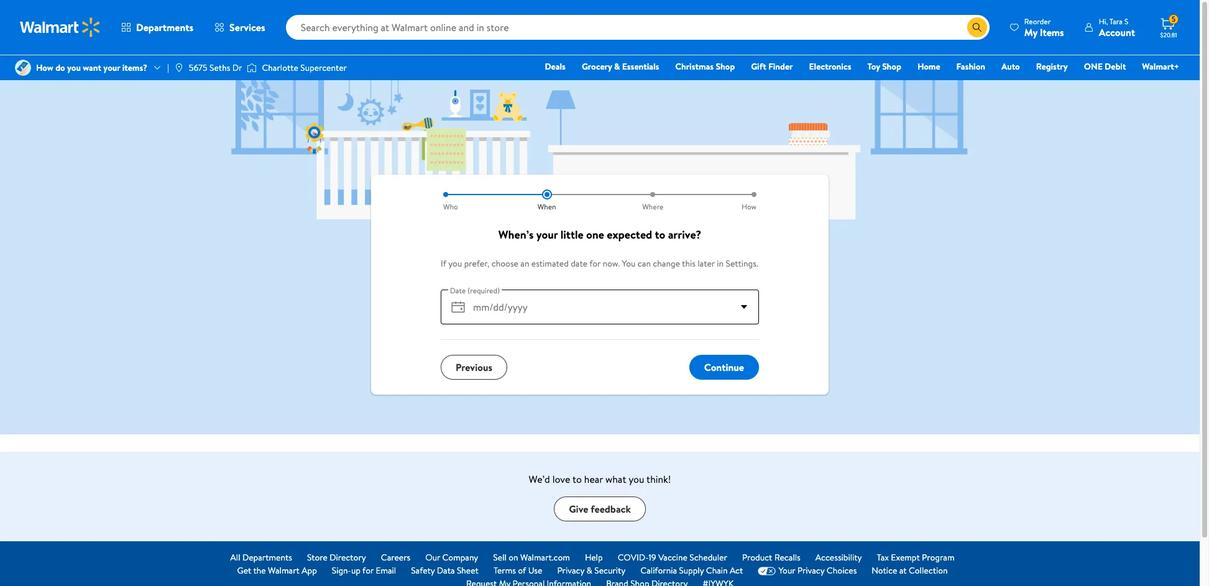 Task type: vqa. For each thing, say whether or not it's contained in the screenshot.
As a Walmart+ member, you'll enjoy benefits including free delivery from your store, member prices on fuel at select stations, and use of mobile scan & go, which enables you to scan items as you shop in-store, streamlining your checkout process. We're working on adding even more great perks, too!
no



Task type: describe. For each thing, give the bounding box(es) containing it.
sheet
[[457, 565, 479, 577]]

electronics
[[809, 60, 851, 73]]

safety data sheet
[[411, 565, 479, 577]]

this
[[682, 257, 696, 270]]

store directory
[[307, 552, 366, 564]]

product recalls link
[[742, 552, 801, 565]]

store directory link
[[307, 552, 366, 565]]

where list item
[[600, 190, 706, 212]]

5675 seths dr
[[189, 62, 242, 74]]

Date (required) text field
[[468, 290, 734, 325]]

accessibility link
[[816, 552, 862, 565]]

date
[[450, 285, 466, 295]]

sell on walmart.com
[[493, 552, 570, 564]]

all departments
[[230, 552, 292, 564]]

your privacy choices
[[779, 565, 857, 577]]

shop for christmas shop
[[716, 60, 735, 73]]

if
[[441, 257, 446, 270]]

1 horizontal spatial departments
[[242, 552, 292, 564]]

 image for charlotte supercenter
[[247, 62, 257, 74]]

covid-19 vaccine scheduler link
[[618, 552, 727, 565]]

electronics link
[[804, 60, 857, 73]]

the
[[253, 565, 266, 577]]

sell
[[493, 552, 507, 564]]

can
[[638, 257, 651, 270]]

services
[[229, 21, 265, 34]]

one
[[586, 227, 604, 242]]

company
[[442, 552, 478, 564]]

feedback
[[591, 502, 631, 516]]

careers
[[381, 552, 411, 564]]

prefer,
[[464, 257, 490, 270]]

app
[[302, 565, 317, 577]]

tax exempt program get the walmart app
[[237, 552, 955, 577]]

how for how
[[742, 201, 757, 212]]

0 horizontal spatial you
[[67, 62, 81, 74]]

recalls
[[775, 552, 801, 564]]

do
[[55, 62, 65, 74]]

previous button
[[441, 355, 507, 380]]

when's
[[498, 227, 534, 242]]

accessibility
[[816, 552, 862, 564]]

chain
[[706, 565, 728, 577]]

terms of use link
[[494, 565, 542, 578]]

love
[[553, 473, 570, 486]]

previous
[[456, 360, 492, 374]]

little
[[561, 227, 584, 242]]

charlotte supercenter
[[262, 62, 347, 74]]

our
[[425, 552, 440, 564]]

data
[[437, 565, 455, 577]]

Walmart Site-Wide search field
[[286, 15, 990, 40]]

our company link
[[425, 552, 478, 565]]

5
[[1172, 14, 1176, 24]]

at
[[900, 565, 907, 577]]

expected
[[607, 227, 652, 242]]

gift finder
[[751, 60, 793, 73]]

notice at collection
[[872, 565, 948, 577]]

vaccine
[[658, 552, 688, 564]]

1 horizontal spatial to
[[655, 227, 666, 242]]

walmart.com
[[520, 552, 570, 564]]

all
[[230, 552, 240, 564]]

hear
[[584, 473, 603, 486]]

services button
[[204, 12, 276, 42]]

walmart
[[268, 565, 300, 577]]

collection
[[909, 565, 948, 577]]

tara
[[1110, 16, 1123, 26]]

walmart+ link
[[1137, 60, 1185, 73]]

privacy & security
[[557, 565, 626, 577]]

covid-
[[618, 552, 649, 564]]

give feedback button
[[554, 497, 646, 522]]

choose
[[492, 257, 519, 270]]

finder
[[768, 60, 793, 73]]

think!
[[647, 473, 671, 486]]

departments button
[[111, 12, 204, 42]]

fashion
[[957, 60, 986, 73]]

your privacy choices link
[[758, 565, 857, 578]]

email
[[376, 565, 396, 577]]

covid-19 vaccine scheduler
[[618, 552, 727, 564]]

continue button
[[689, 355, 759, 380]]

later
[[698, 257, 715, 270]]

up
[[351, 565, 361, 577]]

safety
[[411, 565, 435, 577]]

terms
[[494, 565, 516, 577]]

sell on walmart.com link
[[493, 552, 570, 565]]

on
[[509, 552, 518, 564]]

items?
[[122, 62, 147, 74]]

home link
[[912, 60, 946, 73]]

privacy choices icon image
[[758, 567, 776, 575]]

1 vertical spatial to
[[573, 473, 582, 486]]



Task type: locate. For each thing, give the bounding box(es) containing it.
0 vertical spatial how
[[36, 62, 53, 74]]

your right want
[[103, 62, 120, 74]]

how for how do you want your items?
[[36, 62, 53, 74]]

deals
[[545, 60, 566, 73]]

store
[[307, 552, 328, 564]]

1 horizontal spatial  image
[[247, 62, 257, 74]]

choices
[[827, 565, 857, 577]]

to
[[655, 227, 666, 242], [573, 473, 582, 486]]

terms of use
[[494, 565, 542, 577]]

0 horizontal spatial &
[[587, 565, 592, 577]]

0 vertical spatial to
[[655, 227, 666, 242]]

1 horizontal spatial shop
[[882, 60, 901, 73]]

for right the date
[[590, 257, 601, 270]]

charlotte
[[262, 62, 298, 74]]

shop for toy shop
[[882, 60, 901, 73]]

1 vertical spatial &
[[587, 565, 592, 577]]

your left little
[[536, 227, 558, 242]]

our company
[[425, 552, 478, 564]]

help
[[585, 552, 603, 564]]

1 vertical spatial how
[[742, 201, 757, 212]]

0 horizontal spatial  image
[[15, 60, 31, 76]]

product
[[742, 552, 772, 564]]

privacy left help link
[[557, 565, 585, 577]]

0 horizontal spatial shop
[[716, 60, 735, 73]]

 image left do
[[15, 60, 31, 76]]

1 horizontal spatial privacy
[[798, 565, 825, 577]]

christmas shop
[[675, 60, 735, 73]]

shop inside toy shop link
[[882, 60, 901, 73]]

for
[[590, 257, 601, 270], [363, 565, 374, 577]]

you
[[622, 257, 636, 270]]

 image for how do you want your items?
[[15, 60, 31, 76]]

how do you want your items?
[[36, 62, 147, 74]]

deals link
[[539, 60, 571, 73]]

privacy right your
[[798, 565, 825, 577]]

2 shop from the left
[[882, 60, 901, 73]]

2 horizontal spatial you
[[629, 473, 644, 486]]

1 vertical spatial for
[[363, 565, 374, 577]]

supply
[[679, 565, 704, 577]]

toy
[[868, 60, 880, 73]]

give feedback
[[569, 502, 631, 516]]

1 horizontal spatial your
[[536, 227, 558, 242]]

0 vertical spatial for
[[590, 257, 601, 270]]

california
[[641, 565, 677, 577]]

registry link
[[1031, 60, 1074, 73]]

search icon image
[[972, 22, 982, 32]]

1 shop from the left
[[716, 60, 735, 73]]

product recalls
[[742, 552, 801, 564]]

you right if
[[448, 257, 462, 270]]

0 vertical spatial your
[[103, 62, 120, 74]]

0 vertical spatial you
[[67, 62, 81, 74]]

2 vertical spatial you
[[629, 473, 644, 486]]

0 vertical spatial &
[[614, 60, 620, 73]]

0 horizontal spatial to
[[573, 473, 582, 486]]

one debit
[[1084, 60, 1126, 73]]

& down help
[[587, 565, 592, 577]]

get
[[237, 565, 251, 577]]

exempt
[[891, 552, 920, 564]]

gift finder link
[[746, 60, 799, 73]]

1 horizontal spatial &
[[614, 60, 620, 73]]

who
[[443, 201, 458, 212]]

shop right toy
[[882, 60, 901, 73]]

&
[[614, 60, 620, 73], [587, 565, 592, 577]]

& for grocery
[[614, 60, 620, 73]]

sign-
[[332, 565, 351, 577]]

1 privacy from the left
[[557, 565, 585, 577]]

toy shop link
[[862, 60, 907, 73]]

hi,
[[1099, 16, 1108, 26]]

you right do
[[67, 62, 81, 74]]

how
[[36, 62, 53, 74], [742, 201, 757, 212]]

who list item
[[441, 190, 494, 212]]

help link
[[585, 552, 603, 565]]

sign-up for email
[[332, 565, 396, 577]]

tax
[[877, 552, 889, 564]]

1 horizontal spatial for
[[590, 257, 601, 270]]

to left arrive?
[[655, 227, 666, 242]]

0 horizontal spatial for
[[363, 565, 374, 577]]

your
[[103, 62, 120, 74], [536, 227, 558, 242]]

0 horizontal spatial how
[[36, 62, 53, 74]]

we'd love to hear what you think!
[[529, 473, 671, 486]]

registry
[[1036, 60, 1068, 73]]

if you prefer, choose an estimated date for now. you can change this later in settings.
[[441, 257, 758, 270]]

when list item
[[494, 190, 600, 212]]

christmas
[[675, 60, 714, 73]]

grocery
[[582, 60, 612, 73]]

Search search field
[[286, 15, 990, 40]]

sign-up for email link
[[332, 565, 396, 578]]

we'd
[[529, 473, 550, 486]]

expand date picker image
[[737, 300, 752, 315]]

how list item
[[706, 190, 759, 212]]

christmas shop link
[[670, 60, 741, 73]]

 image right dr
[[247, 62, 257, 74]]

items
[[1040, 25, 1064, 39]]

to right love
[[573, 473, 582, 486]]

 image
[[15, 60, 31, 76], [247, 62, 257, 74]]

want
[[83, 62, 101, 74]]

program
[[922, 552, 955, 564]]

you right what
[[629, 473, 644, 486]]

0 vertical spatial departments
[[136, 21, 193, 34]]

19
[[649, 552, 656, 564]]

for right up
[[363, 565, 374, 577]]

1 vertical spatial you
[[448, 257, 462, 270]]

grocery & essentials
[[582, 60, 659, 73]]

privacy
[[557, 565, 585, 577], [798, 565, 825, 577]]

in
[[717, 257, 724, 270]]

reorder my items
[[1025, 16, 1064, 39]]

grocery & essentials link
[[576, 60, 665, 73]]

change
[[653, 257, 680, 270]]

california supply chain act
[[641, 565, 743, 577]]

when's your little one expected to arrive?
[[498, 227, 702, 242]]

notice at collection link
[[872, 565, 948, 578]]

0 horizontal spatial privacy
[[557, 565, 585, 577]]

list
[[441, 190, 759, 212]]

you
[[67, 62, 81, 74], [448, 257, 462, 270], [629, 473, 644, 486]]

shop right christmas
[[716, 60, 735, 73]]

privacy & security link
[[557, 565, 626, 578]]

departments up the
[[242, 552, 292, 564]]

shop inside the christmas shop link
[[716, 60, 735, 73]]

an
[[521, 257, 529, 270]]

fashion link
[[951, 60, 991, 73]]

tax exempt program link
[[877, 552, 955, 565]]

2 privacy from the left
[[798, 565, 825, 577]]

(required)
[[468, 285, 500, 295]]

reorder
[[1025, 16, 1051, 26]]

1 vertical spatial your
[[536, 227, 558, 242]]

walmart image
[[20, 17, 101, 37]]

toy shop
[[868, 60, 901, 73]]

date (required)
[[450, 285, 500, 295]]

seths
[[210, 62, 230, 74]]

1 horizontal spatial you
[[448, 257, 462, 270]]

how left do
[[36, 62, 53, 74]]

my
[[1025, 25, 1038, 39]]

& for privacy
[[587, 565, 592, 577]]

 image
[[174, 63, 184, 73]]

careers link
[[381, 552, 411, 565]]

1 horizontal spatial how
[[742, 201, 757, 212]]

$20.81
[[1161, 30, 1177, 39]]

0 horizontal spatial departments
[[136, 21, 193, 34]]

your
[[779, 565, 795, 577]]

of
[[518, 565, 526, 577]]

where
[[642, 201, 664, 212]]

0 horizontal spatial your
[[103, 62, 120, 74]]

how inside list item
[[742, 201, 757, 212]]

1 vertical spatial departments
[[242, 552, 292, 564]]

how up settings.
[[742, 201, 757, 212]]

list containing who
[[441, 190, 759, 212]]

auto link
[[996, 60, 1026, 73]]

departments inside popup button
[[136, 21, 193, 34]]

& right the 'grocery'
[[614, 60, 620, 73]]

departments up |
[[136, 21, 193, 34]]



